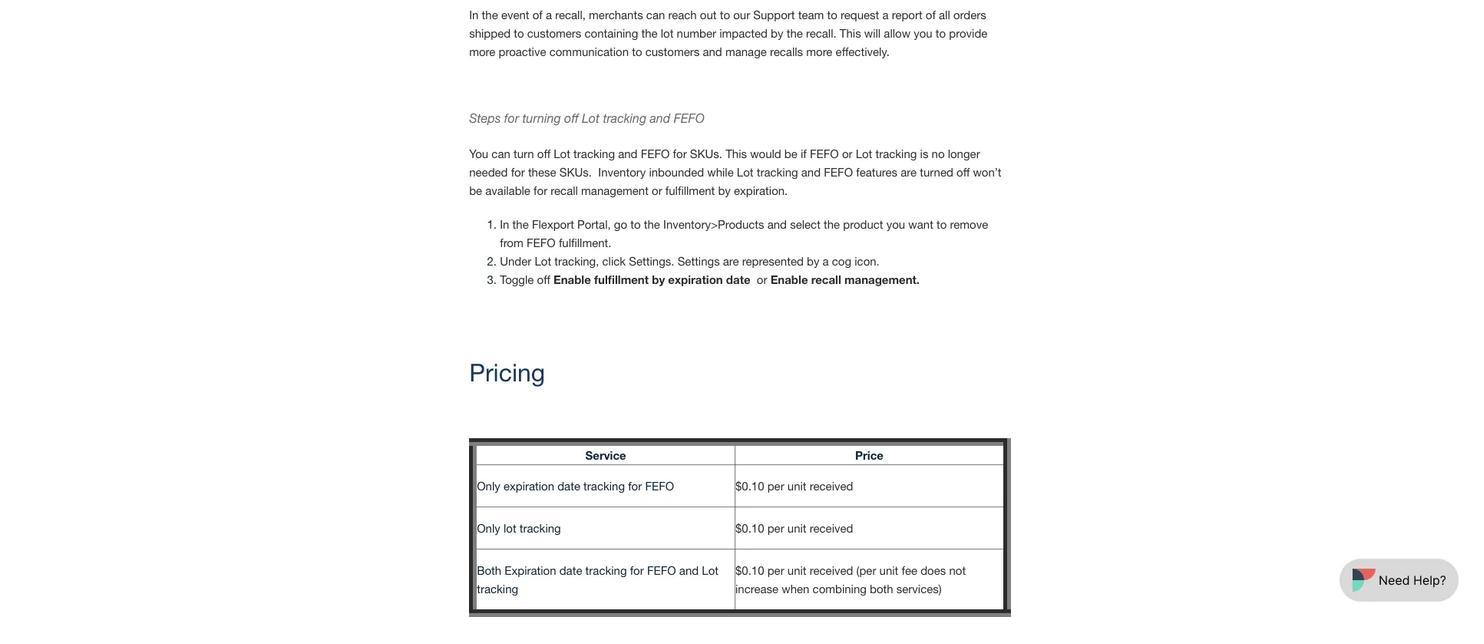 Task type: locate. For each thing, give the bounding box(es) containing it.
0 vertical spatial in
[[469, 8, 479, 22]]

by inside in the event of a recall, merchants can reach out to our support team to request a report of all orders shipped to customers containing the lot number impacted by the recall. this will allow you to provide more proactive communication to customers and manage recalls more effectively.
[[771, 27, 784, 40]]

click
[[602, 254, 626, 268]]

does
[[921, 564, 946, 577]]

provide
[[949, 27, 988, 40]]

a left cog
[[823, 254, 829, 268]]

containing
[[585, 27, 638, 40]]

1 vertical spatial date
[[558, 479, 580, 493]]

toggle
[[500, 273, 534, 286]]

lot inside in the event of a recall, merchants can reach out to our support team to request a report of all orders shipped to customers containing the lot number impacted by the recall. this will allow you to provide more proactive communication to customers and manage recalls more effectively.
[[661, 27, 674, 40]]

customers
[[527, 27, 581, 40], [645, 45, 700, 58]]

2 vertical spatial per
[[768, 564, 784, 577]]

0 vertical spatial lot
[[661, 27, 674, 40]]

by down support
[[771, 27, 784, 40]]

1 vertical spatial received
[[810, 521, 853, 535]]

1 horizontal spatial be
[[785, 147, 798, 160]]

lot up expiration
[[504, 521, 516, 535]]

0 vertical spatial fulfillment
[[665, 184, 715, 197]]

to right go
[[630, 218, 641, 231]]

0 vertical spatial only
[[477, 479, 500, 493]]

fulfillment down inbounded on the top
[[665, 184, 715, 197]]

1 $0.10 from the top
[[736, 479, 764, 493]]

1 horizontal spatial fulfillment
[[665, 184, 715, 197]]

you down the report
[[914, 27, 933, 40]]

available
[[485, 184, 530, 197]]

2 $0.10 per unit received from the top
[[736, 521, 856, 535]]

the right select
[[824, 218, 840, 231]]

recall
[[551, 184, 578, 197], [811, 273, 841, 287]]

per for only lot tracking
[[768, 521, 784, 535]]

1 horizontal spatial can
[[646, 8, 665, 22]]

$0.10 inside $0.10 per unit received (per unit fee does not increase when combining both services)
[[736, 564, 764, 577]]

impacted
[[719, 27, 768, 40]]

1 vertical spatial only
[[477, 521, 500, 535]]

or down inbounded on the top
[[652, 184, 662, 197]]

unit for only expiration date tracking for fefo
[[788, 479, 807, 493]]

1 vertical spatial lot
[[504, 521, 516, 535]]

1 horizontal spatial recall
[[811, 273, 841, 287]]

lot
[[661, 27, 674, 40], [504, 521, 516, 535]]

and
[[703, 45, 722, 58], [650, 111, 670, 126], [618, 147, 638, 160], [801, 165, 821, 179], [768, 218, 787, 231], [679, 564, 699, 577]]

can inside you can turn off lot tracking and fefo for skus. this would be if fefo or lot tracking is no longer needed for these skus.  inventory inbounded while lot tracking and fefo features are turned off won't be available for recall management or fulfillment by expiration.
[[492, 147, 510, 160]]

be left if
[[785, 147, 798, 160]]

fefo inside the both expiration date tracking for fefo and lot tracking
[[647, 564, 676, 577]]

fee
[[902, 564, 917, 577]]

2 horizontal spatial a
[[882, 8, 889, 22]]

1 vertical spatial in
[[500, 218, 509, 231]]

0 horizontal spatial or
[[652, 184, 662, 197]]

1 vertical spatial fulfillment
[[594, 273, 649, 287]]

1 more from the left
[[469, 45, 495, 58]]

recall,
[[555, 8, 586, 22]]

date down represented
[[726, 273, 751, 287]]

0 vertical spatial customers
[[527, 27, 581, 40]]

the
[[482, 8, 498, 22], [641, 27, 658, 40], [787, 27, 803, 40], [513, 218, 529, 231], [644, 218, 660, 231], [824, 218, 840, 231]]

enable down represented
[[771, 273, 808, 287]]

expiration down settings
[[668, 273, 723, 287]]

1 horizontal spatial this
[[840, 27, 861, 40]]

you
[[914, 27, 933, 40], [887, 218, 905, 231]]

only lot tracking
[[477, 521, 564, 535]]

cog
[[832, 254, 851, 268]]

1 horizontal spatial lot
[[661, 27, 674, 40]]

recall down cog
[[811, 273, 841, 287]]

off inside in the flexport portal, go to the inventory>products and select the product you want to remove from fefo fulfillment. under lot tracking, click settings. settings are represented by a cog icon. toggle off enable fulfillment by expiration date or enable recall management.
[[537, 273, 550, 286]]

0 horizontal spatial in
[[469, 8, 479, 22]]

received
[[810, 479, 853, 493], [810, 521, 853, 535], [810, 564, 853, 577]]

in for enable
[[500, 218, 509, 231]]

0 vertical spatial recall
[[551, 184, 578, 197]]

0 horizontal spatial can
[[492, 147, 510, 160]]

lot
[[582, 111, 600, 126], [554, 147, 570, 160], [856, 147, 872, 160], [737, 165, 754, 179], [535, 254, 551, 268], [702, 564, 719, 577]]

0 vertical spatial are
[[901, 165, 917, 179]]

1 received from the top
[[810, 479, 853, 493]]

can left reach
[[646, 8, 665, 22]]

portal,
[[577, 218, 611, 231]]

price
[[855, 448, 884, 462]]

recall.
[[806, 27, 837, 40]]

per for both expiration date tracking for fefo and lot tracking
[[768, 564, 784, 577]]

1 vertical spatial can
[[492, 147, 510, 160]]

in
[[469, 8, 479, 22], [500, 218, 509, 231]]

1 horizontal spatial customers
[[645, 45, 700, 58]]

2 horizontal spatial or
[[842, 147, 853, 160]]

date
[[726, 273, 751, 287], [558, 479, 580, 493], [559, 564, 582, 577]]

this up while
[[726, 147, 747, 160]]

1 horizontal spatial more
[[806, 45, 833, 58]]

in inside in the flexport portal, go to the inventory>products and select the product you want to remove from fefo fulfillment. under lot tracking, click settings. settings are represented by a cog icon. toggle off enable fulfillment by expiration date or enable recall management.
[[500, 218, 509, 231]]

more down "recall." in the top right of the page
[[806, 45, 833, 58]]

$0.10
[[736, 479, 764, 493], [736, 521, 764, 535], [736, 564, 764, 577]]

service
[[585, 448, 626, 462]]

1 vertical spatial are
[[723, 254, 739, 268]]

0 vertical spatial $0.10 per unit received
[[736, 479, 856, 493]]

0 vertical spatial this
[[840, 27, 861, 40]]

0 horizontal spatial you
[[887, 218, 905, 231]]

unit
[[788, 479, 807, 493], [788, 521, 807, 535], [788, 564, 807, 577], [880, 564, 899, 577]]

event
[[501, 8, 529, 22]]

0 horizontal spatial lot
[[504, 521, 516, 535]]

allow
[[884, 27, 911, 40]]

1 vertical spatial recall
[[811, 273, 841, 287]]

0 horizontal spatial this
[[726, 147, 747, 160]]

when
[[782, 582, 810, 595]]

1 horizontal spatial you
[[914, 27, 933, 40]]

enable
[[554, 273, 591, 287], [771, 273, 808, 287]]

will
[[864, 27, 881, 40]]

to
[[720, 8, 730, 22], [827, 8, 837, 22], [514, 27, 524, 40], [936, 27, 946, 40], [632, 45, 642, 58], [630, 218, 641, 231], [937, 218, 947, 231]]

1 horizontal spatial enable
[[771, 273, 808, 287]]

by inside you can turn off lot tracking and fefo for skus. this would be if fefo or lot tracking is no longer needed for these skus.  inventory inbounded while lot tracking and fefo features are turned off won't be available for recall management or fulfillment by expiration.
[[718, 184, 731, 197]]

this
[[840, 27, 861, 40], [726, 147, 747, 160]]

are inside you can turn off lot tracking and fefo for skus. this would be if fefo or lot tracking is no longer needed for these skus.  inventory inbounded while lot tracking and fefo features are turned off won't be available for recall management or fulfillment by expiration.
[[901, 165, 917, 179]]

$0.10 per unit received for only expiration date tracking for fefo
[[736, 479, 856, 493]]

tracking,
[[555, 254, 599, 268]]

turning
[[522, 111, 561, 126]]

2 only from the top
[[477, 521, 500, 535]]

a
[[546, 8, 552, 22], [882, 8, 889, 22], [823, 254, 829, 268]]

tracking
[[603, 111, 647, 126], [574, 147, 615, 160], [876, 147, 917, 160], [757, 165, 798, 179], [584, 479, 625, 493], [520, 521, 561, 535], [585, 564, 627, 577], [477, 582, 518, 595]]

expiration.
[[734, 184, 788, 197]]

turned
[[920, 165, 953, 179]]

lot inside in the flexport portal, go to the inventory>products and select the product you want to remove from fefo fulfillment. under lot tracking, click settings. settings are represented by a cog icon. toggle off enable fulfillment by expiration date or enable recall management.
[[535, 254, 551, 268]]

in inside in the event of a recall, merchants can reach out to our support team to request a report of all orders shipped to customers containing the lot number impacted by the recall. this will allow you to provide more proactive communication to customers and manage recalls more effectively.
[[469, 8, 479, 22]]

0 vertical spatial received
[[810, 479, 853, 493]]

0 horizontal spatial recall
[[551, 184, 578, 197]]

0 vertical spatial per
[[768, 479, 784, 493]]

not
[[949, 564, 966, 577]]

by down "settings."
[[652, 273, 665, 287]]

0 vertical spatial date
[[726, 273, 751, 287]]

settings.
[[629, 254, 674, 268]]

0 vertical spatial expiration
[[668, 273, 723, 287]]

received inside $0.10 per unit received (per unit fee does not increase when combining both services)
[[810, 564, 853, 577]]

2 per from the top
[[768, 521, 784, 535]]

3 $0.10 from the top
[[736, 564, 764, 577]]

fulfillment down click
[[594, 273, 649, 287]]

proactive
[[499, 45, 546, 58]]

2 vertical spatial date
[[559, 564, 582, 577]]

are left turned
[[901, 165, 917, 179]]

0 horizontal spatial a
[[546, 8, 552, 22]]

unit for only lot tracking
[[788, 521, 807, 535]]

a left the report
[[882, 8, 889, 22]]

are inside in the flexport portal, go to the inventory>products and select the product you want to remove from fefo fulfillment. under lot tracking, click settings. settings are represented by a cog icon. toggle off enable fulfillment by expiration date or enable recall management.
[[723, 254, 739, 268]]

0 vertical spatial you
[[914, 27, 933, 40]]

more down shipped
[[469, 45, 495, 58]]

you inside in the event of a recall, merchants can reach out to our support team to request a report of all orders shipped to customers containing the lot number impacted by the recall. this will allow you to provide more proactive communication to customers and manage recalls more effectively.
[[914, 27, 933, 40]]

2 more from the left
[[806, 45, 833, 58]]

3 received from the top
[[810, 564, 853, 577]]

0 horizontal spatial are
[[723, 254, 739, 268]]

for inside the both expiration date tracking for fefo and lot tracking
[[630, 564, 644, 577]]

2 vertical spatial $0.10
[[736, 564, 764, 577]]

1 vertical spatial $0.10 per unit received
[[736, 521, 856, 535]]

you can turn off lot tracking and fefo for skus. this would be if fefo or lot tracking is no longer needed for these skus.  inventory inbounded while lot tracking and fefo features are turned off won't be available for recall management or fulfillment by expiration.
[[469, 147, 1001, 197]]

1 horizontal spatial of
[[926, 8, 936, 22]]

are right settings
[[723, 254, 739, 268]]

only up both
[[477, 521, 500, 535]]

1 vertical spatial or
[[652, 184, 662, 197]]

can
[[646, 8, 665, 22], [492, 147, 510, 160]]

the up from
[[513, 218, 529, 231]]

0 vertical spatial or
[[842, 147, 853, 160]]

1 horizontal spatial expiration
[[668, 273, 723, 287]]

1 vertical spatial $0.10
[[736, 521, 764, 535]]

1 vertical spatial this
[[726, 147, 747, 160]]

of right the event
[[533, 8, 543, 22]]

only up only lot tracking
[[477, 479, 500, 493]]

1 horizontal spatial are
[[901, 165, 917, 179]]

lot down reach
[[661, 27, 674, 40]]

1 only from the top
[[477, 479, 500, 493]]

can right the you
[[492, 147, 510, 160]]

support
[[753, 8, 795, 22]]

date up only lot tracking
[[558, 479, 580, 493]]

expiration
[[668, 273, 723, 287], [504, 479, 554, 493]]

won't
[[973, 165, 1001, 179]]

2 $0.10 from the top
[[736, 521, 764, 535]]

0 horizontal spatial expiration
[[504, 479, 554, 493]]

0 vertical spatial can
[[646, 8, 665, 22]]

1 vertical spatial customers
[[645, 45, 700, 58]]

customers down recall,
[[527, 27, 581, 40]]

be
[[785, 147, 798, 160], [469, 184, 482, 197]]

0 horizontal spatial more
[[469, 45, 495, 58]]

customers down number
[[645, 45, 700, 58]]

0 vertical spatial $0.10
[[736, 479, 764, 493]]

by left cog
[[807, 254, 820, 268]]

1 horizontal spatial or
[[757, 273, 767, 286]]

the right containing
[[641, 27, 658, 40]]

per inside $0.10 per unit received (per unit fee does not increase when combining both services)
[[768, 564, 784, 577]]

to right want
[[937, 218, 947, 231]]

expiration up only lot tracking
[[504, 479, 554, 493]]

the up shipped
[[482, 8, 498, 22]]

fefo inside in the flexport portal, go to the inventory>products and select the product you want to remove from fefo fulfillment. under lot tracking, click settings. settings are represented by a cog icon. toggle off enable fulfillment by expiration date or enable recall management.
[[527, 236, 556, 249]]

off
[[564, 111, 578, 126], [537, 147, 551, 160], [957, 165, 970, 179], [537, 273, 550, 286]]

3 per from the top
[[768, 564, 784, 577]]

2 vertical spatial or
[[757, 273, 767, 286]]

date inside the both expiration date tracking for fefo and lot tracking
[[559, 564, 582, 577]]

only for only expiration date tracking for fefo
[[477, 479, 500, 493]]

to down containing
[[632, 45, 642, 58]]

1 $0.10 per unit received from the top
[[736, 479, 856, 493]]

0 horizontal spatial enable
[[554, 273, 591, 287]]

$0.10 per unit received
[[736, 479, 856, 493], [736, 521, 856, 535]]

select
[[790, 218, 821, 231]]

you left want
[[887, 218, 905, 231]]

needed
[[469, 165, 508, 179]]

received for only lot tracking
[[810, 521, 853, 535]]

1 horizontal spatial in
[[500, 218, 509, 231]]

1 vertical spatial you
[[887, 218, 905, 231]]

0 vertical spatial be
[[785, 147, 798, 160]]

of
[[533, 8, 543, 22], [926, 8, 936, 22]]

this down request at the right top
[[840, 27, 861, 40]]

for
[[504, 111, 519, 126], [673, 147, 687, 160], [511, 165, 525, 179], [534, 184, 548, 197], [628, 479, 642, 493], [630, 564, 644, 577]]

management
[[581, 184, 649, 197]]

date right expiration
[[559, 564, 582, 577]]

1 per from the top
[[768, 479, 784, 493]]

be down needed
[[469, 184, 482, 197]]

off right toggle
[[537, 273, 550, 286]]

1 horizontal spatial a
[[823, 254, 829, 268]]

0 horizontal spatial of
[[533, 8, 543, 22]]

2 vertical spatial received
[[810, 564, 853, 577]]

or right if
[[842, 147, 853, 160]]

or down represented
[[757, 273, 767, 286]]

enable down tracking,
[[554, 273, 591, 287]]

in up from
[[500, 218, 509, 231]]

$0.10 per unit received for only lot tracking
[[736, 521, 856, 535]]

a left recall,
[[546, 8, 552, 22]]

0 horizontal spatial be
[[469, 184, 482, 197]]

communication
[[549, 45, 629, 58]]

merchants
[[589, 8, 643, 22]]

and inside in the flexport portal, go to the inventory>products and select the product you want to remove from fefo fulfillment. under lot tracking, click settings. settings are represented by a cog icon. toggle off enable fulfillment by expiration date or enable recall management.
[[768, 218, 787, 231]]

of left all
[[926, 8, 936, 22]]

expiration inside in the flexport portal, go to the inventory>products and select the product you want to remove from fefo fulfillment. under lot tracking, click settings. settings are represented by a cog icon. toggle off enable fulfillment by expiration date or enable recall management.
[[668, 273, 723, 287]]

these
[[528, 165, 556, 179]]

recall down these
[[551, 184, 578, 197]]

are
[[901, 165, 917, 179], [723, 254, 739, 268]]

to right team
[[827, 8, 837, 22]]

1 vertical spatial expiration
[[504, 479, 554, 493]]

more
[[469, 45, 495, 58], [806, 45, 833, 58]]

by down while
[[718, 184, 731, 197]]

want
[[909, 218, 933, 231]]

per for only expiration date tracking for fefo
[[768, 479, 784, 493]]

fefo
[[674, 111, 705, 126], [641, 147, 670, 160], [810, 147, 839, 160], [824, 165, 853, 179], [527, 236, 556, 249], [645, 479, 674, 493], [647, 564, 676, 577]]

only for only lot tracking
[[477, 521, 500, 535]]

in up shipped
[[469, 8, 479, 22]]

fulfillment
[[665, 184, 715, 197], [594, 273, 649, 287]]

or
[[842, 147, 853, 160], [652, 184, 662, 197], [757, 273, 767, 286]]

1 vertical spatial per
[[768, 521, 784, 535]]

0 horizontal spatial fulfillment
[[594, 273, 649, 287]]

2 received from the top
[[810, 521, 853, 535]]

$0.10 for only expiration date tracking for fefo
[[736, 479, 764, 493]]



Task type: vqa. For each thing, say whether or not it's contained in the screenshot.
the leftmost be
yes



Task type: describe. For each thing, give the bounding box(es) containing it.
and inside the both expiration date tracking for fefo and lot tracking
[[679, 564, 699, 577]]

flexport
[[532, 218, 574, 231]]

increase
[[736, 582, 779, 595]]

reach
[[668, 8, 697, 22]]

features
[[856, 165, 898, 179]]

0 horizontal spatial customers
[[527, 27, 581, 40]]

and inside in the event of a recall, merchants can reach out to our support team to request a report of all orders shipped to customers containing the lot number impacted by the recall. this will allow you to provide more proactive communication to customers and manage recalls more effectively.
[[703, 45, 722, 58]]

manage
[[725, 45, 767, 58]]

represented
[[742, 254, 804, 268]]

(per
[[856, 564, 876, 577]]

recalls
[[770, 45, 803, 58]]

1 enable from the left
[[554, 273, 591, 287]]

our
[[733, 8, 750, 22]]

settings
[[678, 254, 720, 268]]

2 of from the left
[[926, 8, 936, 22]]

in for proactive
[[469, 8, 479, 22]]

report
[[892, 8, 923, 22]]

remove
[[950, 218, 988, 231]]

off down longer
[[957, 165, 970, 179]]

fulfillment inside in the flexport portal, go to the inventory>products and select the product you want to remove from fefo fulfillment. under lot tracking, click settings. settings are represented by a cog icon. toggle off enable fulfillment by expiration date or enable recall management.
[[594, 273, 649, 287]]

date inside in the flexport portal, go to the inventory>products and select the product you want to remove from fefo fulfillment. under lot tracking, click settings. settings are represented by a cog icon. toggle off enable fulfillment by expiration date or enable recall management.
[[726, 273, 751, 287]]

skus.
[[690, 147, 722, 160]]

received for both expiration date tracking for fefo and lot tracking
[[810, 564, 853, 577]]

go
[[614, 218, 627, 231]]

inventory
[[598, 165, 646, 179]]

both
[[477, 564, 501, 577]]

number
[[677, 27, 716, 40]]

shipped
[[469, 27, 511, 40]]

longer
[[948, 147, 980, 160]]

all
[[939, 8, 950, 22]]

2 enable from the left
[[771, 273, 808, 287]]

steps for turning off lot tracking and fefo
[[469, 111, 705, 126]]

in the flexport portal, go to the inventory>products and select the product you want to remove from fefo fulfillment. under lot tracking, click settings. settings are represented by a cog icon. toggle off enable fulfillment by expiration date or enable recall management.
[[500, 218, 988, 287]]

icon.
[[855, 254, 880, 268]]

if
[[801, 147, 807, 160]]

1 of from the left
[[533, 8, 543, 22]]

recall inside in the flexport portal, go to the inventory>products and select the product you want to remove from fefo fulfillment. under lot tracking, click settings. settings are represented by a cog icon. toggle off enable fulfillment by expiration date or enable recall management.
[[811, 273, 841, 287]]

expiration
[[505, 564, 556, 577]]

both expiration date tracking for fefo and lot tracking
[[477, 564, 719, 595]]

orders
[[953, 8, 986, 22]]

this inside in the event of a recall, merchants can reach out to our support team to request a report of all orders shipped to customers containing the lot number impacted by the recall. this will allow you to provide more proactive communication to customers and manage recalls more effectively.
[[840, 27, 861, 40]]

date for only expiration date tracking for fefo
[[558, 479, 580, 493]]

the up recalls
[[787, 27, 803, 40]]

while
[[707, 165, 734, 179]]

turn
[[514, 147, 534, 160]]

off up these
[[537, 147, 551, 160]]

a inside in the flexport portal, go to the inventory>products and select the product you want to remove from fefo fulfillment. under lot tracking, click settings. settings are represented by a cog icon. toggle off enable fulfillment by expiration date or enable recall management.
[[823, 254, 829, 268]]

request
[[841, 8, 879, 22]]

effectively.
[[836, 45, 890, 58]]

1 vertical spatial be
[[469, 184, 482, 197]]

from
[[500, 236, 523, 249]]

combining
[[813, 582, 867, 595]]

to up the proactive
[[514, 27, 524, 40]]

can inside in the event of a recall, merchants can reach out to our support team to request a report of all orders shipped to customers containing the lot number impacted by the recall. this will allow you to provide more proactive communication to customers and manage recalls more effectively.
[[646, 8, 665, 22]]

fulfillment inside you can turn off lot tracking and fefo for skus. this would be if fefo or lot tracking is no longer needed for these skus.  inventory inbounded while lot tracking and fefo features are turned off won't be available for recall management or fulfillment by expiration.
[[665, 184, 715, 197]]

out
[[700, 8, 717, 22]]

unit for both expiration date tracking for fefo and lot tracking
[[788, 564, 807, 577]]

is
[[920, 147, 929, 160]]

or inside in the flexport portal, go to the inventory>products and select the product you want to remove from fefo fulfillment. under lot tracking, click settings. settings are represented by a cog icon. toggle off enable fulfillment by expiration date or enable recall management.
[[757, 273, 767, 286]]

received for only expiration date tracking for fefo
[[810, 479, 853, 493]]

you
[[469, 147, 488, 160]]

only expiration date tracking for fefo
[[477, 479, 674, 493]]

team
[[798, 8, 824, 22]]

inbounded
[[649, 165, 704, 179]]

this inside you can turn off lot tracking and fefo for skus. this would be if fefo or lot tracking is no longer needed for these skus.  inventory inbounded while lot tracking and fefo features are turned off won't be available for recall management or fulfillment by expiration.
[[726, 147, 747, 160]]

product
[[843, 218, 883, 231]]

$0.10 for both expiration date tracking for fefo and lot tracking
[[736, 564, 764, 577]]

inventory>products
[[663, 218, 764, 231]]

both
[[870, 582, 893, 595]]

lot inside the both expiration date tracking for fefo and lot tracking
[[702, 564, 719, 577]]

would
[[750, 147, 781, 160]]

under
[[500, 254, 532, 268]]

no
[[932, 147, 945, 160]]

to right out on the top of the page
[[720, 8, 730, 22]]

management.
[[845, 273, 920, 287]]

to down all
[[936, 27, 946, 40]]

in the event of a recall, merchants can reach out to our support team to request a report of all orders shipped to customers containing the lot number impacted by the recall. this will allow you to provide more proactive communication to customers and manage recalls more effectively.
[[469, 8, 988, 58]]

steps
[[469, 111, 501, 126]]

fulfillment.
[[559, 236, 612, 249]]

the right go
[[644, 218, 660, 231]]

off right the 'turning'
[[564, 111, 578, 126]]

recall inside you can turn off lot tracking and fefo for skus. this would be if fefo or lot tracking is no longer needed for these skus.  inventory inbounded while lot tracking and fefo features are turned off won't be available for recall management or fulfillment by expiration.
[[551, 184, 578, 197]]

$0.10 for only lot tracking
[[736, 521, 764, 535]]

services)
[[897, 582, 942, 595]]

$0.10 per unit received (per unit fee does not increase when combining both services)
[[736, 564, 966, 595]]

pricing
[[469, 358, 545, 386]]

date for both expiration date tracking for fefo and lot tracking
[[559, 564, 582, 577]]

you inside in the flexport portal, go to the inventory>products and select the product you want to remove from fefo fulfillment. under lot tracking, click settings. settings are represented by a cog icon. toggle off enable fulfillment by expiration date or enable recall management.
[[887, 218, 905, 231]]



